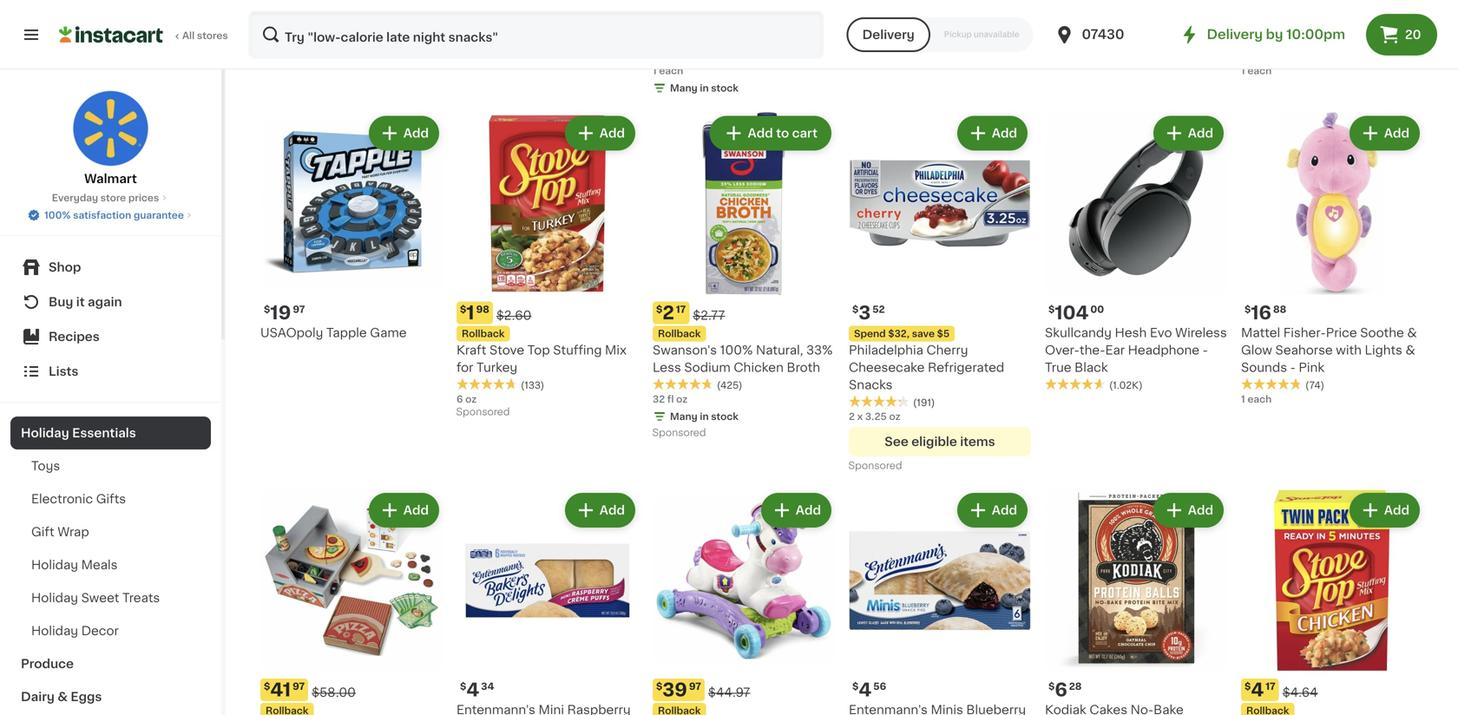 Task type: vqa. For each thing, say whether or not it's contained in the screenshot.
Sewing
no



Task type: describe. For each thing, give the bounding box(es) containing it.
add inside add to cart button
[[748, 127, 773, 139]]

sponsored badge image for 1
[[457, 408, 509, 417]]

toys
[[31, 460, 60, 472]]

essentials
[[72, 427, 136, 439]]

(53)
[[325, 35, 344, 44]]

in for doctor's
[[700, 83, 709, 93]]

all stores link
[[59, 10, 229, 59]]

gift wrap
[[31, 526, 89, 538]]

(74)
[[1305, 381, 1324, 390]]

each for melissa & doug play set, doctor's kit
[[659, 66, 683, 76]]

snacks
[[849, 379, 893, 391]]

20
[[1405, 29, 1421, 41]]

pixel
[[897, 0, 925, 10]]

rollback up doctor's
[[658, 0, 701, 10]]

swanson's
[[653, 344, 717, 356]]

many in stock for doctor's
[[670, 83, 739, 93]]

hesh
[[1115, 327, 1147, 339]]

save
[[912, 329, 935, 339]]

series
[[977, 0, 1015, 10]]

walmart logo image
[[72, 90, 149, 167]]

doctor's
[[653, 33, 705, 45]]

(5)
[[1109, 35, 1123, 44]]

instacart logo image
[[59, 24, 163, 45]]

39
[[663, 681, 687, 699]]

produce link
[[10, 647, 211, 680]]

cart
[[792, 127, 818, 139]]

less
[[653, 362, 681, 374]]

product group containing 6
[[1045, 490, 1227, 715]]

premixed
[[457, 16, 514, 28]]

- inside mattel fisher-price soothe & glow seahorse with lights & sounds - pink
[[1290, 362, 1296, 374]]

delivery by 10:00pm link
[[1179, 24, 1345, 45]]

10:00pm
[[1286, 28, 1345, 41]]

$2.17 original price: $2.77 element
[[653, 302, 835, 324]]

to
[[776, 127, 789, 139]]

wrap
[[57, 526, 89, 538]]

97 for 39
[[689, 682, 701, 691]]

skullcandy
[[1045, 327, 1112, 339]]

sponsored badge image for 2
[[653, 428, 705, 438]]

holiday decor
[[31, 625, 119, 637]]

fruit,
[[1241, 33, 1272, 45]]

learning
[[331, 0, 384, 10]]

see eligible items button
[[849, 427, 1031, 457]]

produce
[[21, 658, 74, 670]]

1 each down fruit,
[[1241, 66, 1272, 76]]

holiday essentials
[[21, 427, 136, 439]]

fisher-
[[1283, 327, 1326, 339]]

holiday meals link
[[10, 549, 211, 582]]

& down gumdrops,
[[503, 68, 512, 80]]

$ for $ 41 97 $58.00
[[264, 682, 270, 691]]

97 for 19
[[293, 305, 305, 314]]

eligible
[[912, 436, 957, 448]]

100% satisfaction guarantee button
[[27, 205, 194, 222]]

$ 6 28
[[1048, 681, 1082, 699]]

decor
[[81, 625, 119, 637]]

$ 2 17
[[656, 304, 686, 322]]

vtech
[[260, 0, 298, 10]]

$ for $ 1 98 $2.60
[[460, 305, 466, 314]]

4 for $ 4 17
[[1251, 681, 1264, 699]]

walmart link
[[72, 90, 149, 187]]

doug for kit
[[715, 16, 748, 28]]

$ 41 97 $58.00
[[264, 681, 356, 699]]

satisfaction
[[73, 210, 131, 220]]

in for sodium
[[700, 412, 709, 421]]

ear inside google pixel buds a-series true wireless in-ear headphones - white
[[950, 16, 970, 28]]

melissa for fruit,
[[1241, 16, 1288, 28]]

$ 4 17
[[1245, 681, 1276, 699]]

toy
[[260, 16, 282, 28]]

product group containing 39
[[653, 490, 835, 715]]

skullcandy hesh evo wireless over-the-ear headphone - true black
[[1045, 327, 1227, 374]]

broth
[[787, 362, 820, 374]]

$ 16 88
[[1245, 304, 1287, 322]]

rollback for 2
[[658, 329, 701, 339]]

1 vertical spatial mini
[[457, 50, 482, 62]]

each down fruit,
[[1248, 66, 1272, 76]]

add to cart
[[748, 127, 818, 139]]

1 down sounds
[[1241, 394, 1245, 404]]

& inside melissa & doug play set, doctor's kit
[[702, 16, 712, 28]]

$ 1 98 $2.60
[[460, 304, 532, 322]]

holiday sweet treats
[[31, 592, 160, 604]]

4 for $ 4 56
[[859, 681, 872, 699]]

$4.17 original price: $4.64 element
[[1241, 679, 1423, 701]]

holiday for holiday decor
[[31, 625, 78, 637]]

vtech abc learning apple toy
[[260, 0, 423, 28]]

everyday store prices link
[[52, 191, 169, 205]]

fl
[[667, 394, 674, 404]]

3
[[859, 304, 871, 322]]

100% inside swanson's 100% natural, 33% less sodium chicken broth
[[720, 344, 753, 356]]

many for doctor's
[[670, 83, 698, 93]]

& right lights
[[1406, 344, 1415, 356]]

holiday for holiday meals
[[31, 559, 78, 571]]

stuffing
[[553, 344, 602, 356]]

$ 19 97
[[264, 304, 305, 322]]

service type group
[[847, 17, 1033, 52]]

melissa for doctor's
[[653, 16, 699, 28]]

product group containing 2
[[653, 112, 835, 443]]

buy
[[49, 296, 73, 308]]

ear inside skullcandy hesh evo wireless over-the-ear headphone - true black
[[1105, 344, 1125, 356]]

wireless inside skullcandy hesh evo wireless over-the-ear headphone - true black
[[1175, 327, 1227, 339]]

delivery for delivery
[[862, 29, 915, 41]]

(191)
[[913, 398, 935, 408]]

stock for kit
[[711, 83, 739, 93]]

$4.64
[[1283, 687, 1318, 699]]

mix
[[605, 344, 627, 356]]

gifts
[[96, 493, 126, 505]]

toy,
[[1340, 16, 1365, 28]]

potatoes
[[1097, 16, 1152, 28]]

stock for chicken
[[711, 412, 739, 421]]

x
[[857, 412, 863, 421]]

$ 39 97 $44.97
[[656, 681, 750, 699]]

07430
[[1082, 28, 1124, 41]]

holiday for holiday essentials
[[21, 427, 69, 439]]

product group containing 19
[[260, 112, 443, 342]]

oz right fl
[[676, 394, 688, 404]]

again
[[88, 296, 122, 308]]

delivery for delivery by 10:00pm
[[1207, 28, 1263, 41]]

1 vertical spatial 2
[[849, 412, 855, 421]]

52
[[873, 305, 885, 314]]

98
[[476, 305, 489, 314]]

shop
[[49, 261, 81, 273]]

idahoan®
[[1045, 0, 1101, 10]]

usaopoly
[[260, 327, 323, 339]]

33%
[[806, 344, 833, 356]]

$2.60
[[496, 309, 532, 322]]

meals
[[81, 559, 118, 571]]

1 down fruit,
[[1241, 66, 1245, 76]]

$ for $ 16 88
[[1245, 305, 1251, 314]]

holiday essentials link
[[10, 417, 211, 450]]

$ for $ 4 17
[[1245, 682, 1251, 691]]

bee gingerbread house kit - premixed icing, decorator bag & round tip, mini beads, mini gumdrops, holley leaves & berries
[[457, 0, 635, 80]]

$ for $ 4 56
[[852, 682, 859, 691]]

spend
[[854, 329, 886, 339]]

holiday decor link
[[10, 615, 211, 647]]



Task type: locate. For each thing, give the bounding box(es) containing it.
sodium
[[684, 362, 731, 374]]

1 vertical spatial many
[[670, 412, 698, 421]]

$ inside $ 16 88
[[1245, 305, 1251, 314]]

$ 4 56
[[852, 681, 886, 699]]

$ up skullcandy
[[1048, 305, 1055, 314]]

holiday for holiday sweet treats
[[31, 592, 78, 604]]

None search field
[[248, 10, 824, 59]]

1 horizontal spatial mini
[[564, 33, 590, 45]]

play
[[751, 16, 778, 28]]

product group containing 16
[[1241, 112, 1423, 406]]

4 left "34"
[[466, 681, 479, 699]]

seahorse
[[1275, 344, 1333, 356]]

$39.97 original price: $44.97 element
[[653, 679, 835, 701]]

100% satisfaction guarantee
[[44, 210, 184, 220]]

$ for $ 3 52
[[852, 305, 859, 314]]

cutting
[[1368, 16, 1414, 28]]

leaves
[[457, 68, 500, 80]]

2 horizontal spatial sponsored badge image
[[849, 461, 901, 471]]

chicken
[[734, 362, 784, 374]]

holiday inside holiday essentials "link"
[[21, 427, 69, 439]]

1 vertical spatial true
[[1045, 362, 1072, 374]]

kit inside bee gingerbread house kit - premixed icing, decorator bag & round tip, mini beads, mini gumdrops, holley leaves & berries
[[606, 0, 623, 10]]

0 horizontal spatial ear
[[950, 16, 970, 28]]

0 horizontal spatial doug
[[715, 16, 748, 28]]

items
[[960, 436, 995, 448]]

doug inside melissa & doug play set, doctor's kit
[[715, 16, 748, 28]]

rollback up the swanson's
[[658, 329, 701, 339]]

- inside bee gingerbread house kit - premixed icing, decorator bag & round tip, mini beads, mini gumdrops, holley leaves & berries
[[626, 0, 631, 10]]

decorator
[[553, 16, 615, 28]]

97 right 39
[[689, 682, 701, 691]]

1 horizontal spatial melissa
[[1241, 16, 1288, 28]]

stock down (17)
[[711, 83, 739, 93]]

1 vertical spatial in
[[700, 412, 709, 421]]

wireless inside google pixel buds a-series true wireless in-ear headphones - white
[[879, 16, 930, 28]]

in-
[[933, 16, 950, 28]]

6 oz
[[457, 394, 477, 404]]

mini
[[564, 33, 590, 45], [457, 50, 482, 62]]

in down doctor's
[[700, 83, 709, 93]]

$ left 56
[[852, 682, 859, 691]]

sponsored badge image
[[457, 408, 509, 417], [653, 428, 705, 438], [849, 461, 901, 471]]

$1.98 original price: $2.60 element
[[457, 302, 639, 324]]

- right headphone
[[1203, 344, 1208, 356]]

kraft stove top stuffing mix for turkey
[[457, 344, 627, 374]]

2 left x
[[849, 412, 855, 421]]

many in stock for sodium
[[670, 412, 739, 421]]

$ for $ 19 97
[[264, 305, 270, 314]]

mini down bag
[[457, 50, 482, 62]]

100% down everyday
[[44, 210, 71, 220]]

$2.77
[[693, 309, 725, 322]]

stock
[[711, 83, 739, 93], [711, 412, 739, 421]]

$ left the "$4.64"
[[1245, 682, 1251, 691]]

melissa & doug play set, doctor's kit
[[653, 16, 805, 45]]

1 each for melissa & doug play set, doctor's kit
[[653, 66, 683, 76]]

$ left 28 at the right bottom
[[1048, 682, 1055, 691]]

in down sodium
[[700, 412, 709, 421]]

mattel fisher-price soothe & glow seahorse with lights & sounds - pink
[[1241, 327, 1417, 374]]

1 doug from the left
[[715, 16, 748, 28]]

4 left 56
[[859, 681, 872, 699]]

$ left 52
[[852, 305, 859, 314]]

0 horizontal spatial kit
[[606, 0, 623, 10]]

$ left $44.97
[[656, 682, 663, 691]]

swanson's 100% natural, 33% less sodium chicken broth
[[653, 344, 833, 374]]

17 left the "$4.64"
[[1266, 682, 1276, 691]]

4 left the "$4.64"
[[1251, 681, 1264, 699]]

0 horizontal spatial 2
[[663, 304, 674, 322]]

kit inside melissa & doug play set, doctor's kit
[[708, 33, 725, 45]]

0 vertical spatial sponsored badge image
[[457, 408, 509, 417]]

each
[[659, 66, 683, 76], [1248, 66, 1272, 76], [1248, 394, 1272, 404]]

1 vertical spatial kit
[[708, 33, 725, 45]]

4 inside $4.17 original price: $4.64 "element"
[[1251, 681, 1264, 699]]

1 horizontal spatial 17
[[1266, 682, 1276, 691]]

1 vertical spatial stock
[[711, 412, 739, 421]]

100% up chicken
[[720, 344, 753, 356]]

oz
[[471, 50, 483, 59], [465, 394, 477, 404], [676, 394, 688, 404], [889, 412, 901, 421]]

97 right 19 on the top of the page
[[293, 305, 305, 314]]

07430 button
[[1054, 10, 1158, 59]]

buy it again link
[[10, 285, 211, 319]]

true down over-
[[1045, 362, 1072, 374]]

1 horizontal spatial 4
[[859, 681, 872, 699]]

0 horizontal spatial 4
[[466, 681, 479, 699]]

1 horizontal spatial kit
[[708, 33, 725, 45]]

holiday up produce
[[31, 625, 78, 637]]

0 vertical spatial 6
[[457, 394, 463, 404]]

0 horizontal spatial 6
[[457, 394, 463, 404]]

6 left 28 at the right bottom
[[1055, 681, 1067, 699]]

wireless down pixel
[[879, 16, 930, 28]]

0 horizontal spatial 17
[[676, 305, 686, 314]]

2 melissa from the left
[[1241, 16, 1288, 28]]

delivery by 10:00pm
[[1207, 28, 1345, 41]]

$ up the swanson's
[[656, 305, 663, 314]]

holiday down gift wrap
[[31, 559, 78, 571]]

$ left "34"
[[460, 682, 466, 691]]

stores
[[197, 31, 228, 40]]

each for mattel fisher-price soothe & glow seahorse with lights & sounds - pink
[[1248, 394, 1272, 404]]

sponsored badge image down 6 oz
[[457, 408, 509, 417]]

turkey
[[477, 362, 517, 374]]

$ inside $ 104 00
[[1048, 305, 1055, 314]]

0 vertical spatial in
[[700, 83, 709, 93]]

1 many from the top
[[670, 83, 698, 93]]

headphone
[[1128, 344, 1200, 356]]

over-
[[1045, 344, 1080, 356]]

for
[[457, 362, 473, 374]]

in inside product group
[[700, 412, 709, 421]]

0 vertical spatial mini
[[564, 33, 590, 45]]

cheese
[[1135, 0, 1182, 10]]

1 horizontal spatial 100%
[[720, 344, 753, 356]]

shop link
[[10, 250, 211, 285]]

1 each down doctor's
[[653, 66, 683, 76]]

1 each down sounds
[[1241, 394, 1272, 404]]

Search field
[[250, 12, 823, 57]]

$ for $ 2 17
[[656, 305, 663, 314]]

1 horizontal spatial doug
[[1303, 16, 1337, 28]]

$ for $ 4 34
[[460, 682, 466, 691]]

1 horizontal spatial wireless
[[1175, 327, 1227, 339]]

97 inside $ 39 97 $44.97
[[689, 682, 701, 691]]

wireless right evo
[[1175, 327, 1227, 339]]

2 doug from the left
[[1303, 16, 1337, 28]]

doug left play
[[715, 16, 748, 28]]

$ for $ 39 97 $44.97
[[656, 682, 663, 691]]

6 down for at the left bottom
[[457, 394, 463, 404]]

0 horizontal spatial mini
[[457, 50, 482, 62]]

17 inside $ 2 17
[[676, 305, 686, 314]]

$ left the $58.00
[[264, 682, 270, 691]]

many in stock down (17)
[[670, 83, 739, 93]]

1 vertical spatial many in stock
[[670, 412, 739, 421]]

set,
[[781, 16, 805, 28]]

$5
[[937, 329, 950, 339]]

doug inside melissa & doug toy, cutting fruit, wooden
[[1303, 16, 1337, 28]]

0 horizontal spatial sponsored badge image
[[457, 408, 509, 417]]

product group containing 1
[[457, 112, 639, 422]]

- left pink
[[1290, 362, 1296, 374]]

2 horizontal spatial 4
[[1251, 681, 1264, 699]]

0 vertical spatial 2
[[663, 304, 674, 322]]

stock down (425)
[[711, 412, 739, 421]]

2 stock from the top
[[711, 412, 739, 421]]

many for sodium
[[670, 412, 698, 421]]

1 vertical spatial ear
[[1105, 344, 1125, 356]]

0 horizontal spatial delivery
[[862, 29, 915, 41]]

$41.97 original price: $58.00 element
[[260, 679, 443, 701]]

$ for $ 104 00
[[1048, 305, 1055, 314]]

0 vertical spatial wireless
[[879, 16, 930, 28]]

1 horizontal spatial sponsored badge image
[[653, 428, 705, 438]]

rollback for 1
[[462, 329, 505, 339]]

melissa up by
[[1241, 16, 1288, 28]]

97 inside $ 41 97 $58.00
[[293, 682, 305, 691]]

$ left the 98 at the left of the page
[[460, 305, 466, 314]]

1 vertical spatial sponsored badge image
[[653, 428, 705, 438]]

0 vertical spatial stock
[[711, 83, 739, 93]]

1 each inside product group
[[1241, 394, 1272, 404]]

$ inside $ 3 52
[[852, 305, 859, 314]]

& right soothe
[[1407, 327, 1417, 339]]

$ inside $ 4 17
[[1245, 682, 1251, 691]]

lists link
[[10, 354, 211, 389]]

$ up the mattel
[[1245, 305, 1251, 314]]

oz right 25
[[471, 50, 483, 59]]

4 for $ 4 34
[[466, 681, 479, 699]]

& inside melissa & doug toy, cutting fruit, wooden
[[1291, 16, 1300, 28]]

1 many in stock from the top
[[670, 83, 739, 93]]

0 vertical spatial 17
[[676, 305, 686, 314]]

add
[[403, 127, 429, 139], [600, 127, 625, 139], [748, 127, 773, 139], [992, 127, 1017, 139], [1188, 127, 1213, 139], [1384, 127, 1410, 139], [403, 504, 429, 516], [600, 504, 625, 516], [796, 504, 821, 516], [992, 504, 1017, 516], [1188, 504, 1213, 516], [1384, 504, 1410, 516]]

dairy
[[21, 691, 55, 703]]

-
[[626, 0, 631, 10], [930, 33, 936, 45], [1203, 344, 1208, 356], [1290, 362, 1296, 374]]

6
[[457, 394, 463, 404], [1055, 681, 1067, 699]]

$ inside $ 4 56
[[852, 682, 859, 691]]

stove
[[490, 344, 524, 356]]

1 left the 98 at the left of the page
[[466, 304, 474, 322]]

1 vertical spatial wireless
[[1175, 327, 1227, 339]]

2 many in stock from the top
[[670, 412, 739, 421]]

17 for 2
[[676, 305, 686, 314]]

$ for $ 6 28
[[1048, 682, 1055, 691]]

104
[[1055, 304, 1089, 322]]

kit right house
[[606, 0, 623, 10]]

product group
[[260, 112, 443, 342], [457, 112, 639, 422], [653, 112, 835, 443], [849, 112, 1031, 476], [1045, 112, 1227, 392], [1241, 112, 1423, 406], [260, 490, 443, 715], [457, 490, 639, 715], [653, 490, 835, 715], [849, 490, 1031, 715], [1045, 490, 1227, 715], [1241, 490, 1423, 715]]

1 horizontal spatial true
[[1045, 362, 1072, 374]]

2 in from the top
[[700, 412, 709, 421]]

& up wooden on the top
[[1291, 16, 1300, 28]]

holiday inside holiday sweet treats link
[[31, 592, 78, 604]]

1 horizontal spatial 6
[[1055, 681, 1067, 699]]

0 vertical spatial true
[[849, 16, 875, 28]]

- up (1.35k)
[[930, 33, 936, 45]]

$ inside $ 41 97 $58.00
[[264, 682, 270, 691]]

1 in from the top
[[700, 83, 709, 93]]

& up doctor's
[[702, 16, 712, 28]]

97 right 41
[[293, 682, 305, 691]]

2 4 from the left
[[859, 681, 872, 699]]

$ inside $ 2 17
[[656, 305, 663, 314]]

0 vertical spatial kit
[[606, 0, 623, 10]]

all stores
[[182, 31, 228, 40]]

1 horizontal spatial ear
[[1105, 344, 1125, 356]]

ear up white
[[950, 16, 970, 28]]

kit
[[606, 0, 623, 10], [708, 33, 725, 45]]

0 vertical spatial many in stock
[[670, 83, 739, 93]]

100% inside button
[[44, 210, 71, 220]]

delivery button
[[847, 17, 930, 52]]

the-
[[1080, 344, 1105, 356]]

melissa inside melissa & doug play set, doctor's kit
[[653, 16, 699, 28]]

25
[[457, 50, 469, 59]]

★★★★★
[[260, 32, 321, 44], [260, 32, 321, 44], [1045, 32, 1106, 44], [1045, 32, 1106, 44], [653, 50, 713, 62], [653, 50, 713, 62], [849, 50, 910, 62], [849, 50, 910, 62], [457, 378, 517, 390], [457, 378, 517, 390], [653, 378, 713, 390], [653, 378, 713, 390], [1045, 378, 1106, 390], [1045, 378, 1106, 390], [1241, 378, 1302, 390], [1241, 378, 1302, 390], [849, 396, 910, 408], [849, 396, 910, 408]]

melissa inside melissa & doug toy, cutting fruit, wooden
[[1241, 16, 1288, 28]]

1 stock from the top
[[711, 83, 739, 93]]

& down premixed
[[484, 33, 493, 45]]

treats
[[122, 592, 160, 604]]

each down doctor's
[[659, 66, 683, 76]]

many down doctor's
[[670, 83, 698, 93]]

1 horizontal spatial delivery
[[1207, 28, 1263, 41]]

true inside skullcandy hesh evo wireless over-the-ear headphone - true black
[[1045, 362, 1072, 374]]

0 horizontal spatial melissa
[[653, 16, 699, 28]]

oz right 3.25
[[889, 412, 901, 421]]

holiday inside holiday decor link
[[31, 625, 78, 637]]

$32,
[[888, 329, 910, 339]]

delivery down google
[[862, 29, 915, 41]]

product group containing 3
[[849, 112, 1031, 476]]

1 vertical spatial 100%
[[720, 344, 753, 356]]

17 for 4
[[1266, 682, 1276, 691]]

many inside product group
[[670, 412, 698, 421]]

true down google
[[849, 16, 875, 28]]

sweet
[[81, 592, 119, 604]]

holiday down the holiday meals
[[31, 592, 78, 604]]

doug for wooden
[[1303, 16, 1337, 28]]

true inside google pixel buds a-series true wireless in-ear headphones - white
[[849, 16, 875, 28]]

doug up "10:00pm"
[[1303, 16, 1337, 28]]

many down fl
[[670, 412, 698, 421]]

$ inside the $ 19 97
[[264, 305, 270, 314]]

97 inside the $ 19 97
[[293, 305, 305, 314]]

& left eggs
[[58, 691, 68, 703]]

$ inside $ 4 34
[[460, 682, 466, 691]]

$ 4 34
[[460, 681, 494, 699]]

philadelphia cherry cheesecake refrigerated snacks
[[849, 344, 1004, 391]]

product group containing 104
[[1045, 112, 1227, 392]]

1 vertical spatial 6
[[1055, 681, 1067, 699]]

delivery inside button
[[862, 29, 915, 41]]

2 left $2.77
[[663, 304, 674, 322]]

$ inside $ 39 97 $44.97
[[656, 682, 663, 691]]

sponsored badge image down fl
[[653, 428, 705, 438]]

$ up usaopoly
[[264, 305, 270, 314]]

17 inside $ 4 17
[[1266, 682, 1276, 691]]

a-
[[963, 0, 977, 10]]

tip,
[[540, 33, 561, 45]]

0 vertical spatial 100%
[[44, 210, 71, 220]]

holiday inside holiday meals 'link'
[[31, 559, 78, 571]]

2 vertical spatial sponsored badge image
[[849, 461, 901, 471]]

oz down for at the left bottom
[[465, 394, 477, 404]]

melissa up doctor's
[[653, 16, 699, 28]]

mashed
[[1045, 16, 1094, 28]]

1 down doctor's
[[653, 66, 657, 76]]

kraft
[[457, 344, 486, 356]]

0 horizontal spatial wireless
[[879, 16, 930, 28]]

1 melissa from the left
[[653, 16, 699, 28]]

delivery
[[1207, 28, 1263, 41], [862, 29, 915, 41]]

(1.35k)
[[913, 52, 947, 62]]

0 horizontal spatial 100%
[[44, 210, 71, 220]]

each inside product group
[[1248, 394, 1272, 404]]

mini up holley
[[564, 33, 590, 45]]

kit up (17)
[[708, 33, 725, 45]]

sponsored badge image down see
[[849, 461, 901, 471]]

holiday up toys
[[21, 427, 69, 439]]

$ 3 52
[[852, 304, 885, 322]]

- up beads,
[[626, 0, 631, 10]]

$44.97
[[708, 687, 750, 699]]

0 vertical spatial ear
[[950, 16, 970, 28]]

buy it again
[[49, 296, 122, 308]]

cheesecake
[[849, 362, 925, 374]]

1 vertical spatial 17
[[1266, 682, 1276, 691]]

1 horizontal spatial 2
[[849, 412, 855, 421]]

- inside google pixel buds a-series true wireless in-ear headphones - white
[[930, 33, 936, 45]]

3.25
[[865, 412, 887, 421]]

icing,
[[517, 16, 550, 28]]

rollback
[[658, 0, 701, 10], [462, 329, 505, 339], [658, 329, 701, 339]]

$ inside $ 1 98 $2.60
[[460, 305, 466, 314]]

16
[[1251, 304, 1272, 322]]

delivery down size
[[1207, 28, 1263, 41]]

holiday
[[21, 427, 69, 439], [31, 559, 78, 571], [31, 592, 78, 604], [31, 625, 78, 637]]

97 for 41
[[293, 682, 305, 691]]

spend $32, save $5
[[854, 329, 950, 339]]

four
[[1105, 0, 1132, 10]]

with
[[1336, 344, 1362, 356]]

2
[[663, 304, 674, 322], [849, 412, 855, 421]]

- inside skullcandy hesh evo wireless over-the-ear headphone - true black
[[1203, 344, 1208, 356]]

100%
[[44, 210, 71, 220], [720, 344, 753, 356]]

2 many from the top
[[670, 412, 698, 421]]

ear down hesh
[[1105, 344, 1125, 356]]

many in stock down fl
[[670, 412, 739, 421]]

rollback up 'kraft'
[[462, 329, 505, 339]]

17 left $2.77
[[676, 305, 686, 314]]

$ inside $ 6 28
[[1048, 682, 1055, 691]]

1 each for mattel fisher-price soothe & glow seahorse with lights & sounds - pink
[[1241, 394, 1272, 404]]

0 horizontal spatial true
[[849, 16, 875, 28]]

product group containing 41
[[260, 490, 443, 715]]

20 button
[[1366, 14, 1437, 56]]

0 vertical spatial many
[[670, 83, 698, 93]]

by
[[1266, 28, 1283, 41]]

each down sounds
[[1248, 394, 1272, 404]]

1 4 from the left
[[466, 681, 479, 699]]

holiday sweet treats link
[[10, 582, 211, 615]]

3 4 from the left
[[1251, 681, 1264, 699]]



